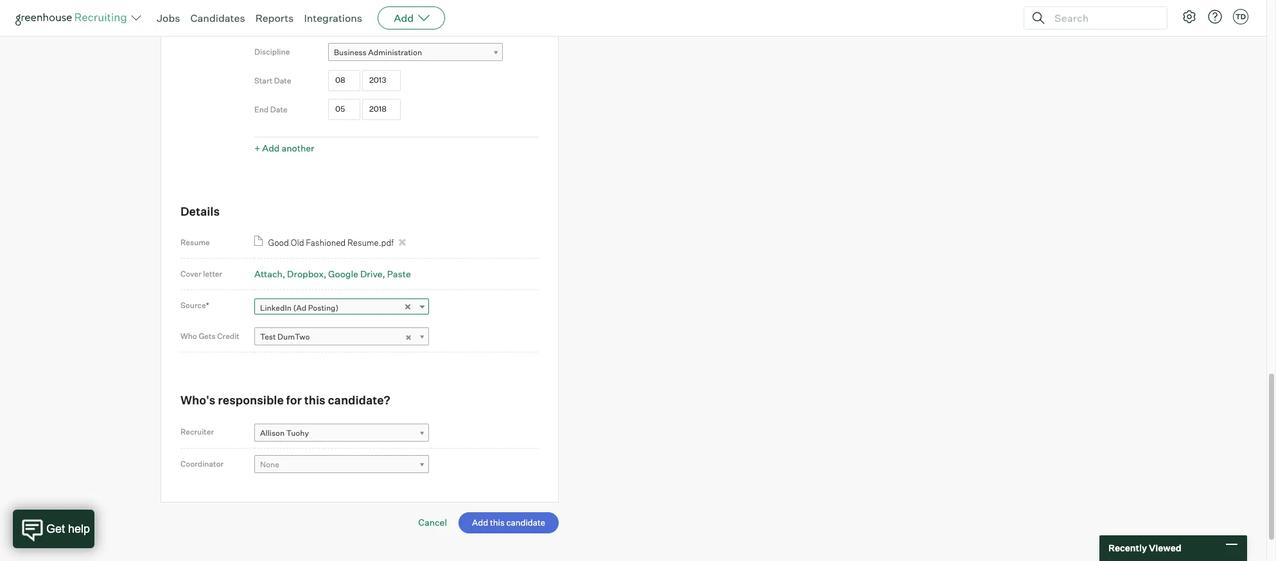 Task type: vqa. For each thing, say whether or not it's contained in the screenshot.
the bottom Interview
no



Task type: locate. For each thing, give the bounding box(es) containing it.
who
[[181, 331, 197, 341]]

posting)
[[308, 303, 339, 313]]

(ad
[[293, 303, 307, 313]]

business
[[334, 47, 367, 57]]

cover
[[181, 270, 202, 279]]

who gets credit
[[181, 331, 240, 341]]

1 yyyy text field from the top
[[362, 70, 401, 91]]

cancel link
[[419, 518, 447, 528]]

MM text field
[[328, 70, 361, 91], [328, 99, 361, 120]]

who's responsible for this candidate?
[[181, 394, 391, 408]]

0 vertical spatial yyyy text field
[[362, 70, 401, 91]]

0 horizontal spatial add
[[262, 143, 280, 154]]

+ add another
[[254, 143, 315, 154]]

candidates link
[[191, 12, 245, 24]]

degree up business administration
[[367, 18, 393, 28]]

allison
[[260, 428, 285, 438]]

google drive link
[[328, 269, 385, 280]]

degree up discipline
[[254, 18, 281, 28]]

letter
[[203, 270, 222, 279]]

1 mm text field from the top
[[328, 70, 361, 91]]

none
[[260, 460, 280, 470]]

tuohy
[[287, 428, 309, 438]]

+
[[254, 143, 260, 154]]

dumtwo
[[278, 332, 310, 342]]

recently viewed
[[1109, 543, 1182, 554]]

this
[[304, 394, 326, 408]]

td
[[1236, 12, 1247, 21]]

attach dropbox google drive paste
[[254, 269, 411, 280]]

2 yyyy text field from the top
[[362, 99, 401, 120]]

paste link
[[387, 269, 411, 280]]

2 mm text field from the top
[[328, 99, 361, 120]]

add up administration
[[394, 12, 414, 24]]

integrations
[[304, 12, 363, 24]]

0 vertical spatial mm text field
[[328, 70, 361, 91]]

1 vertical spatial add
[[262, 143, 280, 154]]

configure image
[[1182, 9, 1198, 24]]

1 vertical spatial mm text field
[[328, 99, 361, 120]]

add
[[394, 12, 414, 24], [262, 143, 280, 154]]

business administration
[[334, 47, 422, 57]]

fashioned
[[306, 238, 346, 248]]

reports link
[[256, 12, 294, 24]]

None file field
[[15, 559, 178, 562]]

date right start
[[274, 76, 291, 85]]

YYYY text field
[[362, 70, 401, 91], [362, 99, 401, 120]]

who's
[[181, 394, 216, 408]]

1 horizontal spatial add
[[394, 12, 414, 24]]

cancel
[[419, 518, 447, 528]]

source *
[[181, 301, 209, 311]]

jobs
[[157, 12, 180, 24]]

drive
[[360, 269, 383, 280]]

date for start date
[[274, 76, 291, 85]]

date
[[274, 76, 291, 85], [270, 105, 288, 114]]

add button
[[378, 6, 445, 30]]

td button
[[1234, 9, 1249, 24]]

greenhouse recruiting image
[[15, 10, 131, 26]]

1 vertical spatial date
[[270, 105, 288, 114]]

date right end
[[270, 105, 288, 114]]

0 vertical spatial date
[[274, 76, 291, 85]]

Search text field
[[1052, 9, 1156, 27]]

None submit
[[459, 513, 559, 534]]

1 vertical spatial yyyy text field
[[362, 99, 401, 120]]

coordinator
[[181, 459, 224, 469]]

0 vertical spatial add
[[394, 12, 414, 24]]

+ add another link
[[254, 143, 315, 154]]

candidate?
[[328, 394, 391, 408]]

dropbox
[[287, 269, 324, 280]]

start
[[254, 76, 273, 85]]

degree
[[254, 18, 281, 28], [367, 18, 393, 28]]

yyyy text field for end date
[[362, 99, 401, 120]]

add right +
[[262, 143, 280, 154]]

jobs link
[[157, 12, 180, 24]]

td button
[[1231, 6, 1252, 27]]

reports
[[256, 12, 294, 24]]

*
[[206, 301, 209, 311]]

attach
[[254, 269, 283, 280]]



Task type: describe. For each thing, give the bounding box(es) containing it.
google
[[328, 269, 359, 280]]

business administration link
[[328, 43, 503, 62]]

discipline
[[254, 47, 290, 56]]

end
[[254, 105, 269, 114]]

master's degree
[[334, 18, 393, 28]]

good old fashioned resume.pdf
[[268, 238, 394, 248]]

linkedin
[[260, 303, 292, 313]]

integrations link
[[304, 12, 363, 24]]

dropbox link
[[287, 269, 327, 280]]

linkedin (ad posting)
[[260, 303, 339, 313]]

none link
[[254, 456, 429, 475]]

cover letter
[[181, 270, 222, 279]]

responsible
[[218, 394, 284, 408]]

1 horizontal spatial degree
[[367, 18, 393, 28]]

administration
[[368, 47, 422, 57]]

allison tuohy
[[260, 428, 309, 438]]

recently
[[1109, 543, 1148, 554]]

mm text field for end date
[[328, 99, 361, 120]]

master's degree link
[[328, 14, 503, 33]]

gets
[[199, 331, 216, 341]]

another
[[282, 143, 315, 154]]

good
[[268, 238, 289, 248]]

test dumtwo
[[260, 332, 310, 342]]

viewed
[[1150, 543, 1182, 554]]

yyyy text field for start date
[[362, 70, 401, 91]]

test
[[260, 332, 276, 342]]

master's
[[334, 18, 365, 28]]

test dumtwo link
[[254, 328, 429, 347]]

start date
[[254, 76, 291, 85]]

end date
[[254, 105, 288, 114]]

old
[[291, 238, 304, 248]]

credit
[[217, 331, 240, 341]]

details
[[181, 204, 220, 218]]

source
[[181, 301, 206, 311]]

add inside "education" element
[[262, 143, 280, 154]]

linkedin (ad posting) link
[[254, 299, 429, 317]]

allison tuohy link
[[254, 424, 429, 443]]

date for end date
[[270, 105, 288, 114]]

0 horizontal spatial degree
[[254, 18, 281, 28]]

recruiter
[[181, 427, 214, 437]]

candidates
[[191, 12, 245, 24]]

resume
[[181, 238, 210, 248]]

add inside popup button
[[394, 12, 414, 24]]

mm text field for start date
[[328, 70, 361, 91]]

resume.pdf
[[348, 238, 394, 248]]

paste
[[387, 269, 411, 280]]

education element
[[254, 0, 539, 157]]

for
[[286, 394, 302, 408]]

attach link
[[254, 269, 285, 280]]



